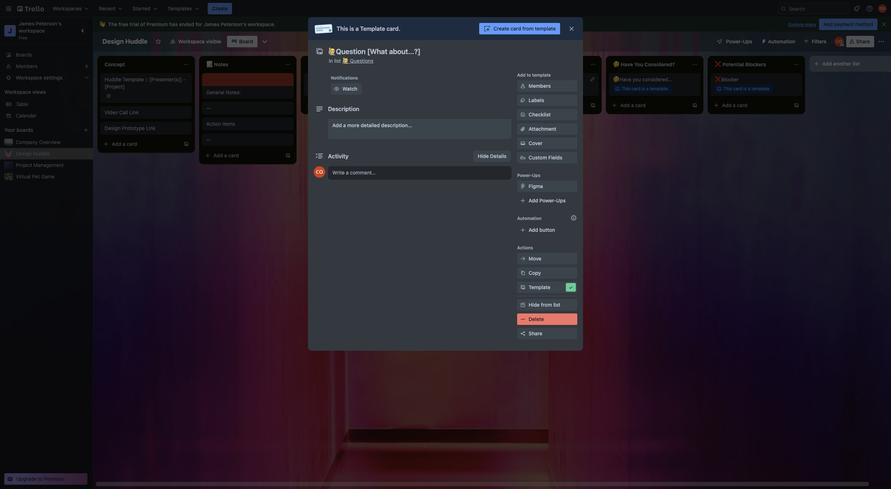 Task type: locate. For each thing, give the bounding box(es) containing it.
add a card down you
[[621, 102, 646, 108]]

sm image down actions
[[520, 255, 527, 262]]

0 horizontal spatial from
[[523, 25, 534, 32]]

link right call on the left of the page
[[129, 109, 139, 115]]

-- link down action items link at the left top
[[206, 136, 290, 143]]

1 horizontal spatial list
[[554, 302, 561, 308]]

star or unstar board image
[[156, 39, 161, 44]]

james peterson's workspace free
[[19, 20, 63, 41]]

workspace for workspace views
[[4, 89, 31, 95]]

share down the method
[[857, 38, 871, 44]]

cover link
[[518, 138, 578, 149]]

1 template. from the left
[[345, 86, 364, 91]]

your
[[4, 127, 15, 133]]

liked...]
[[352, 76, 369, 82]]

0 horizontal spatial template
[[123, 76, 144, 82]]

this for 🤔have
[[622, 86, 631, 91]]

3 template. from the left
[[650, 86, 669, 91]]

workspace inside james peterson's workspace free
[[19, 28, 45, 34]]

link down video call link link
[[146, 125, 156, 131]]

pet
[[32, 173, 40, 180]]

list right in
[[334, 58, 341, 64]]

add another list
[[823, 61, 860, 67]]

sm image inside the template button
[[520, 284, 527, 291]]

Search field
[[787, 3, 850, 14]]

hide from list link
[[518, 299, 578, 311]]

boards
[[16, 52, 32, 58]]

0 vertical spatial ups
[[743, 38, 753, 44]]

sm image for automation
[[759, 36, 769, 46]]

1 horizontal spatial from
[[541, 302, 552, 308]]

0 vertical spatial link
[[129, 109, 139, 115]]

1 vertical spatial template
[[123, 76, 144, 82]]

james right for
[[204, 21, 220, 27]]

button
[[540, 227, 555, 233]]

1 sm image from the top
[[520, 82, 527, 90]]

huddle up the project management
[[33, 151, 50, 157]]

0 vertical spatial template
[[360, 25, 385, 32]]

hide details
[[478, 153, 507, 159]]

you
[[633, 76, 641, 82]]

workspace visible button
[[166, 36, 226, 47]]

description…
[[381, 122, 412, 128]]

1 vertical spatial design huddle
[[16, 151, 50, 157]]

this down 🙋question
[[520, 86, 529, 91]]

add down figma
[[529, 197, 539, 204]]

workspace up table
[[4, 89, 31, 95]]

add a card button for the bottommost create from template… icon
[[100, 138, 181, 150]]

1 horizontal spatial members
[[529, 83, 551, 89]]

0 vertical spatial automation
[[769, 38, 796, 44]]

workspace inside 'workspace visible' button
[[178, 38, 205, 44]]

add down "action items"
[[214, 152, 223, 158]]

add a card button up checklist
[[508, 100, 588, 111]]

ups left automation button
[[743, 38, 753, 44]]

action items
[[206, 121, 235, 127]]

add a card for right create from template… image
[[723, 102, 748, 108]]

0 vertical spatial christina overa (christinaovera) image
[[835, 37, 845, 47]]

1 vertical spatial workspace
[[19, 28, 45, 34]]

0 vertical spatial huddle
[[125, 38, 148, 45]]

1 horizontal spatial design huddle
[[103, 38, 148, 45]]

virtual
[[16, 173, 31, 180]]

customize views image
[[261, 38, 268, 45]]

design huddle inside text box
[[103, 38, 148, 45]]

template down copy on the right of page
[[529, 284, 551, 290]]

0 horizontal spatial power-ups
[[518, 173, 541, 178]]

template
[[535, 25, 556, 32], [533, 72, 551, 78]]

2 template. from the left
[[549, 86, 568, 91]]

sm image left checklist
[[520, 111, 527, 118]]

sm image for copy
[[520, 270, 527, 277]]

0 vertical spatial workspace
[[248, 21, 274, 27]]

method
[[856, 21, 874, 27]]

create for create
[[212, 5, 228, 11]]

3 sm image from the top
[[520, 111, 527, 118]]

custom fields button
[[518, 154, 578, 161]]

sm image down [i
[[333, 85, 340, 92]]

create for create card from template
[[494, 25, 510, 32]]

-- down action
[[206, 137, 211, 143]]

christina overa (christinaovera) image
[[879, 4, 887, 13]]

is down 🙋question [what about...?]
[[540, 86, 544, 91]]

0 vertical spatial power-
[[727, 38, 743, 44]]

share button down the method
[[847, 36, 875, 47]]

sm image for cover
[[520, 140, 527, 147]]

labels
[[529, 97, 545, 103]]

2 vertical spatial design
[[16, 151, 32, 157]]

0 vertical spatial power-ups
[[727, 38, 753, 44]]

2 -- from the top
[[206, 137, 211, 143]]

about...?]
[[556, 76, 578, 82]]

is down 👍positive [i really liked...]
[[337, 86, 340, 91]]

add
[[824, 21, 833, 27], [823, 61, 832, 67], [518, 72, 526, 78], [315, 102, 325, 108], [519, 102, 528, 108], [621, 102, 630, 108], [723, 102, 732, 108], [333, 122, 342, 128], [112, 141, 121, 147], [214, 152, 223, 158], [529, 197, 539, 204], [529, 227, 539, 233]]

1 vertical spatial share
[[529, 330, 543, 337]]

a down you
[[632, 102, 634, 108]]

1 vertical spatial link
[[146, 125, 156, 131]]

2 horizontal spatial power-
[[727, 38, 743, 44]]

add a card down design prototype link
[[112, 141, 137, 147]]

1 vertical spatial create from template… image
[[184, 141, 189, 147]]

-
[[183, 76, 186, 82], [206, 105, 209, 111], [209, 105, 211, 111], [206, 137, 209, 143], [209, 137, 211, 143]]

0 horizontal spatial ups
[[533, 173, 541, 178]]

add down 🤔have
[[621, 102, 630, 108]]

peterson's up board link
[[221, 21, 247, 27]]

overview
[[39, 139, 61, 145]]

members link up labels 'link'
[[518, 80, 578, 92]]

template. down the 👍positive [i really liked...] link
[[345, 86, 364, 91]]

sm image for move
[[520, 255, 527, 262]]

primary element
[[0, 0, 892, 17]]

0 vertical spatial to
[[527, 72, 531, 78]]

details
[[490, 153, 507, 159]]

5 sm image from the top
[[520, 270, 527, 277]]

a inside add a more detailed description… link
[[343, 122, 346, 128]]

2 horizontal spatial list
[[853, 61, 860, 67]]

peterson's inside banner
[[221, 21, 247, 27]]

add a card down watch button
[[315, 102, 341, 108]]

0 vertical spatial --
[[206, 105, 211, 111]]

members link down boards
[[0, 61, 93, 72]]

attachment button
[[518, 123, 578, 135]]

🙋question
[[512, 76, 539, 82]]

- inside the huddle template :: [presenter(s)] - [project]
[[183, 76, 186, 82]]

sm image down add to template
[[520, 82, 527, 90]]

0 vertical spatial design huddle
[[103, 38, 148, 45]]

1 horizontal spatial create from template… image
[[692, 103, 698, 108]]

sm image inside hide from list link
[[520, 301, 527, 309]]

checklist link
[[518, 109, 578, 120]]

card
[[511, 25, 522, 32], [327, 86, 336, 91], [530, 86, 539, 91], [632, 86, 641, 91], [734, 86, 743, 91], [330, 102, 341, 108], [534, 102, 544, 108], [636, 102, 646, 108], [737, 102, 748, 108], [127, 141, 137, 147], [229, 152, 239, 158]]

0 horizontal spatial hide
[[478, 153, 489, 159]]

-- up action
[[206, 105, 211, 111]]

huddle
[[125, 38, 148, 45], [105, 76, 121, 82], [33, 151, 50, 157]]

--
[[206, 105, 211, 111], [206, 137, 211, 143]]

add a card button down action items link at the left top
[[202, 150, 282, 161]]

1 horizontal spatial peterson's
[[221, 21, 247, 27]]

ups up the add button "button"
[[557, 197, 566, 204]]

1 vertical spatial automation
[[518, 216, 542, 221]]

1 horizontal spatial christina overa (christinaovera) image
[[835, 37, 845, 47]]

premium right of
[[147, 21, 168, 27]]

general notes:
[[206, 89, 241, 95]]

share down delete on the right bottom
[[529, 330, 543, 337]]

copy link
[[518, 267, 578, 279]]

0 vertical spatial premium
[[147, 21, 168, 27]]

hide
[[478, 153, 489, 159], [529, 302, 540, 308]]

action items link
[[206, 120, 290, 128]]

design inside text box
[[103, 38, 124, 45]]

sm image inside watch button
[[333, 85, 340, 92]]

0 horizontal spatial list
[[334, 58, 341, 64]]

4 sm image from the top
[[520, 255, 527, 262]]

1 horizontal spatial template
[[360, 25, 385, 32]]

design huddle down company overview at the top of page
[[16, 151, 50, 157]]

0 horizontal spatial huddle
[[33, 151, 50, 157]]

add left more
[[333, 122, 342, 128]]

video call link link
[[105, 109, 188, 116]]

sm image inside delete link
[[520, 316, 527, 323]]

power- inside button
[[727, 38, 743, 44]]

1 -- from the top
[[206, 105, 211, 111]]

add a card button for the middle create from template… image
[[508, 100, 588, 111]]

watch button
[[331, 83, 362, 95]]

add button
[[529, 227, 555, 233]]

sm image down copy link
[[520, 284, 527, 291]]

0 vertical spatial from
[[523, 25, 534, 32]]

this card is a template. down ❌blocker link
[[724, 86, 771, 91]]

1 horizontal spatial share button
[[847, 36, 875, 47]]

huddle down the trial
[[125, 38, 148, 45]]

is up "in list 🙋 questions"
[[350, 25, 354, 32]]

sm image inside cover link
[[520, 140, 527, 147]]

the
[[108, 21, 117, 27]]

sm image inside move link
[[520, 255, 527, 262]]

huddle up [project]
[[105, 76, 121, 82]]

design up project
[[16, 151, 32, 157]]

0 vertical spatial create
[[212, 5, 228, 11]]

0 vertical spatial -- link
[[206, 105, 290, 112]]

workspace up customize views icon
[[248, 21, 274, 27]]

1 vertical spatial from
[[541, 302, 552, 308]]

sm image left cover
[[520, 140, 527, 147]]

template. down considered...
[[650, 86, 669, 91]]

1 vertical spatial members link
[[518, 80, 578, 92]]

sm image for checklist
[[520, 111, 527, 118]]

add left button on the top of page
[[529, 227, 539, 233]]

template left ::
[[123, 76, 144, 82]]

add board image
[[83, 127, 89, 133]]

explore plans
[[789, 22, 817, 27]]

workspace up free
[[19, 28, 45, 34]]

attachment
[[529, 126, 557, 132]]

to left '[what'
[[527, 72, 531, 78]]

Write a comment text field
[[328, 166, 512, 179]]

add inside "button"
[[529, 227, 539, 233]]

1 vertical spatial power-
[[518, 173, 533, 178]]

1 horizontal spatial workspace
[[248, 21, 274, 27]]

1 vertical spatial members
[[529, 83, 551, 89]]

template. down the 🙋question [what about...?] link in the top right of the page
[[549, 86, 568, 91]]

automation
[[769, 38, 796, 44], [518, 216, 542, 221]]

create from template… image
[[692, 103, 698, 108], [184, 141, 189, 147]]

1 horizontal spatial workspace
[[178, 38, 205, 44]]

add a card
[[315, 102, 341, 108], [519, 102, 544, 108], [621, 102, 646, 108], [723, 102, 748, 108], [112, 141, 137, 147], [214, 152, 239, 158]]

list inside button
[[853, 61, 860, 67]]

add a card button
[[304, 100, 384, 111], [508, 100, 588, 111], [609, 100, 690, 111], [711, 100, 791, 111], [100, 138, 181, 150], [202, 150, 282, 161]]

1 vertical spatial create
[[494, 25, 510, 32]]

sm image left copy on the right of page
[[520, 270, 527, 277]]

design for design huddle link
[[16, 151, 32, 157]]

template inside button
[[529, 284, 551, 290]]

sm image left hide from list at the bottom right of the page
[[520, 301, 527, 309]]

this up 🙋
[[337, 25, 348, 32]]

to right upgrade in the bottom of the page
[[38, 476, 43, 482]]

create from template… image
[[591, 103, 596, 108], [794, 103, 800, 108], [285, 153, 291, 158]]

hide up delete on the right bottom
[[529, 302, 540, 308]]

hide for hide details
[[478, 153, 489, 159]]

members down 🙋question [what about...?]
[[529, 83, 551, 89]]

design down video
[[105, 125, 121, 131]]

sm image inside labels 'link'
[[520, 97, 527, 104]]

2 -- link from the top
[[206, 136, 290, 143]]

j
[[8, 27, 12, 35]]

sm image inside automation button
[[759, 36, 769, 46]]

sm image down copy link
[[568, 284, 575, 291]]

sm image inside copy link
[[520, 270, 527, 277]]

1 horizontal spatial create
[[494, 25, 510, 32]]

👋
[[99, 21, 105, 27]]

0 horizontal spatial premium
[[44, 476, 64, 482]]

sm image left delete on the right bottom
[[520, 316, 527, 323]]

2 vertical spatial template
[[529, 284, 551, 290]]

1 vertical spatial hide
[[529, 302, 540, 308]]

0 vertical spatial hide
[[478, 153, 489, 159]]

ups inside button
[[743, 38, 753, 44]]

table link
[[16, 101, 89, 108]]

6 sm image from the top
[[520, 284, 527, 291]]

sm image inside checklist link
[[520, 111, 527, 118]]

0 horizontal spatial james
[[19, 20, 34, 27]]

design
[[103, 38, 124, 45], [105, 125, 121, 131], [16, 151, 32, 157]]

2 horizontal spatial template
[[529, 284, 551, 290]]

add a card button down ❌blocker link
[[711, 100, 791, 111]]

this is a template card.
[[337, 25, 401, 32]]

this card is a template. down 👍positive [i really liked...]
[[317, 86, 364, 91]]

1 vertical spatial to
[[38, 476, 43, 482]]

None text field
[[325, 45, 561, 58]]

add a card button down the 🤔have you considered... link
[[609, 100, 690, 111]]

activity
[[328, 153, 349, 159]]

members link
[[0, 61, 93, 72], [518, 80, 578, 92]]

1 vertical spatial share button
[[518, 328, 578, 339]]

[what
[[540, 76, 554, 82]]

template. down ❌blocker link
[[752, 86, 771, 91]]

from inside hide from list link
[[541, 302, 552, 308]]

1 horizontal spatial ups
[[557, 197, 566, 204]]

sm image
[[520, 82, 527, 90], [520, 97, 527, 104], [520, 111, 527, 118], [520, 255, 527, 262], [520, 270, 527, 277], [520, 284, 527, 291]]

checklist
[[529, 111, 551, 118]]

-- for second -- link from the bottom of the page
[[206, 105, 211, 111]]

search image
[[781, 6, 787, 11]]

1 vertical spatial huddle
[[105, 76, 121, 82]]

1 horizontal spatial to
[[527, 72, 531, 78]]

sm image right power-ups button on the right top of page
[[759, 36, 769, 46]]

members down boards
[[16, 63, 37, 69]]

[presenter(s)]
[[149, 76, 182, 82]]

ups up figma
[[533, 173, 541, 178]]

1 horizontal spatial share
[[857, 38, 871, 44]]

create inside primary element
[[212, 5, 228, 11]]

0 vertical spatial share
[[857, 38, 871, 44]]

another
[[834, 61, 852, 67]]

sm image for labels
[[520, 97, 527, 104]]

0 horizontal spatial link
[[129, 109, 139, 115]]

workspace for workspace visible
[[178, 38, 205, 44]]

0 horizontal spatial create
[[212, 5, 228, 11]]

upgrade to premium
[[16, 476, 64, 482]]

add down ❌blocker
[[723, 102, 732, 108]]

0 horizontal spatial create from template… image
[[184, 141, 189, 147]]

sm image left figma
[[520, 183, 527, 190]]

list up delete link
[[554, 302, 561, 308]]

add to template
[[518, 72, 551, 78]]

3 this card is a template. from the left
[[622, 86, 669, 91]]

add a card for the bottommost create from template… icon
[[112, 141, 137, 147]]

2 this card is a template. from the left
[[520, 86, 568, 91]]

1 horizontal spatial power-
[[540, 197, 557, 204]]

banner
[[93, 17, 892, 32]]

design huddle link
[[16, 150, 89, 157]]

project management link
[[16, 162, 89, 169]]

1 horizontal spatial link
[[146, 125, 156, 131]]

sm image for hide from list
[[520, 301, 527, 309]]

to for template
[[527, 72, 531, 78]]

peterson's up boards "link"
[[36, 20, 62, 27]]

workspace down '👋 the free trial of premium has ended for james peterson's workspace .'
[[178, 38, 205, 44]]

1 vertical spatial --
[[206, 137, 211, 143]]

Board name text field
[[99, 36, 151, 47]]

4 this card is a template. from the left
[[724, 86, 771, 91]]

is down 🤔have you considered...
[[642, 86, 646, 91]]

a left more
[[343, 122, 346, 128]]

delete link
[[518, 314, 578, 325]]

a up 🙋 questions link on the top
[[356, 25, 359, 32]]

this down '👍positive'
[[317, 86, 325, 91]]

0 horizontal spatial automation
[[518, 216, 542, 221]]

list right 'another'
[[853, 61, 860, 67]]

workspace
[[178, 38, 205, 44], [4, 89, 31, 95]]

1 horizontal spatial members link
[[518, 80, 578, 92]]

free
[[19, 35, 28, 41]]

automation up add button
[[518, 216, 542, 221]]

this card is a template. down 🙋question [what about...?]
[[520, 86, 568, 91]]

0 vertical spatial template
[[535, 25, 556, 32]]

sm image
[[759, 36, 769, 46], [333, 85, 340, 92], [520, 140, 527, 147], [520, 183, 527, 190], [568, 284, 575, 291], [520, 301, 527, 309], [520, 316, 527, 323]]

1 horizontal spatial james
[[204, 21, 220, 27]]

1 horizontal spatial create from template… image
[[591, 103, 596, 108]]

automation down explore at the right top
[[769, 38, 796, 44]]

questions
[[350, 58, 374, 64]]

a down really
[[341, 86, 344, 91]]

❌blocker
[[715, 76, 739, 82]]

christina overa (christinaovera) image
[[835, 37, 845, 47], [314, 166, 325, 178]]

0 horizontal spatial to
[[38, 476, 43, 482]]

project
[[16, 162, 32, 168]]

0 vertical spatial create from template… image
[[692, 103, 698, 108]]

sm image for watch
[[333, 85, 340, 92]]

1 horizontal spatial hide
[[529, 302, 540, 308]]

2 sm image from the top
[[520, 97, 527, 104]]

table
[[16, 101, 28, 107]]

prototype
[[122, 125, 145, 131]]

design down the the
[[103, 38, 124, 45]]

figma
[[529, 183, 543, 189]]

hide left details
[[478, 153, 489, 159]]

0 horizontal spatial share button
[[518, 328, 578, 339]]

1 this card is a template. from the left
[[317, 86, 364, 91]]

move link
[[518, 253, 578, 265]]

0 horizontal spatial christina overa (christinaovera) image
[[314, 166, 325, 178]]

add power-ups
[[529, 197, 566, 204]]

james inside james peterson's workspace free
[[19, 20, 34, 27]]

add a card down ❌blocker
[[723, 102, 748, 108]]

from
[[523, 25, 534, 32], [541, 302, 552, 308]]

j link
[[4, 25, 16, 37]]

2 horizontal spatial huddle
[[125, 38, 148, 45]]

card inside button
[[511, 25, 522, 32]]

add another list button
[[810, 56, 892, 72]]

more
[[347, 122, 360, 128]]

1 -- link from the top
[[206, 105, 290, 112]]

james up free
[[19, 20, 34, 27]]

0 horizontal spatial workspace
[[19, 28, 45, 34]]

0 vertical spatial design
[[103, 38, 124, 45]]

1 horizontal spatial automation
[[769, 38, 796, 44]]

add a card button for the leftmost create from template… image
[[202, 150, 282, 161]]

workspace inside banner
[[248, 21, 274, 27]]

0 vertical spatial workspace
[[178, 38, 205, 44]]

1 horizontal spatial power-ups
[[727, 38, 753, 44]]

1 vertical spatial workspace
[[4, 89, 31, 95]]

👍positive
[[308, 76, 333, 82]]

boards
[[16, 127, 33, 133]]

your boards
[[4, 127, 33, 133]]



Task type: vqa. For each thing, say whether or not it's contained in the screenshot.
The Settings to the top
no



Task type: describe. For each thing, give the bounding box(es) containing it.
items
[[223, 121, 235, 127]]

add power-ups link
[[518, 195, 578, 206]]

in
[[329, 58, 333, 64]]

0 vertical spatial share button
[[847, 36, 875, 47]]

design prototype link
[[105, 125, 156, 131]]

this card is a template. for you
[[622, 86, 669, 91]]

video
[[105, 109, 118, 115]]

this card is a template. for [what
[[520, 86, 568, 91]]

a up checklist
[[530, 102, 533, 108]]

a down ❌blocker link
[[749, 86, 751, 91]]

huddle template :: [presenter(s)] - [project]
[[105, 76, 186, 90]]

create card from template button
[[479, 23, 561, 34]]

automation inside button
[[769, 38, 796, 44]]

0 horizontal spatial power-
[[518, 173, 533, 178]]

project management
[[16, 162, 64, 168]]

payment
[[835, 21, 855, 27]]

calendar link
[[16, 112, 89, 119]]

filters button
[[802, 36, 829, 47]]

design for design prototype link link
[[105, 125, 121, 131]]

❌blocker link
[[715, 76, 799, 83]]

ended
[[179, 21, 194, 27]]

👋 the free trial of premium has ended for james peterson's workspace .
[[99, 21, 276, 27]]

copy
[[529, 270, 541, 276]]

🙋 questions link
[[343, 58, 374, 64]]

edit card image
[[590, 76, 596, 82]]

views
[[32, 89, 46, 95]]

company overview
[[16, 139, 61, 145]]

-- for 1st -- link from the bottom
[[206, 137, 211, 143]]

🤔have you considered... link
[[614, 76, 697, 83]]

add payment method button
[[820, 19, 878, 30]]

add button button
[[518, 224, 578, 236]]

power-ups button
[[712, 36, 757, 47]]

management
[[34, 162, 64, 168]]

this card is a template. for [i
[[317, 86, 364, 91]]

visible
[[206, 38, 221, 44]]

0 horizontal spatial share
[[529, 330, 543, 337]]

1 vertical spatial ups
[[533, 173, 541, 178]]

general
[[206, 89, 224, 95]]

0 horizontal spatial design huddle
[[16, 151, 50, 157]]

delete
[[529, 316, 544, 322]]

add a more detailed description…
[[333, 122, 412, 128]]

card.
[[387, 25, 401, 32]]

james inside banner
[[204, 21, 220, 27]]

add a card for the leftmost create from template… image
[[214, 152, 239, 158]]

huddle inside the huddle template :: [presenter(s)] - [project]
[[105, 76, 121, 82]]

is for 🙋question
[[540, 86, 544, 91]]

1 vertical spatial premium
[[44, 476, 64, 482]]

this for 🙋question
[[520, 86, 529, 91]]

🙋question [what about...?] link
[[512, 76, 595, 83]]

1 vertical spatial power-ups
[[518, 173, 541, 178]]

move
[[529, 256, 542, 262]]

👍positive [i really liked...]
[[308, 76, 369, 82]]

a down '👍positive'
[[326, 102, 329, 108]]

general notes: link
[[206, 89, 290, 96]]

0 vertical spatial members
[[16, 63, 37, 69]]

template inside the huddle template :: [presenter(s)] - [project]
[[123, 76, 144, 82]]

action
[[206, 121, 221, 127]]

add a card for the rightmost create from template… icon
[[621, 102, 646, 108]]

company
[[16, 139, 38, 145]]

workspace views
[[4, 89, 46, 95]]

from inside create card from template button
[[523, 25, 534, 32]]

add inside button
[[824, 21, 833, 27]]

watch
[[343, 86, 358, 92]]

video call link
[[105, 109, 139, 115]]

[i
[[334, 76, 337, 82]]

custom
[[529, 154, 547, 161]]

0 horizontal spatial create from template… image
[[285, 153, 291, 158]]

add left 'another'
[[823, 61, 832, 67]]

to for premium
[[38, 476, 43, 482]]

board
[[239, 38, 253, 44]]

add left '[what'
[[518, 72, 526, 78]]

4 template. from the left
[[752, 86, 771, 91]]

this down ❌blocker
[[724, 86, 733, 91]]

1 vertical spatial christina overa (christinaovera) image
[[314, 166, 325, 178]]

add down design prototype link
[[112, 141, 121, 147]]

a down items
[[224, 152, 227, 158]]

is down ❌blocker link
[[744, 86, 747, 91]]

2 vertical spatial huddle
[[33, 151, 50, 157]]

hide details link
[[474, 151, 511, 162]]

link for design prototype link
[[146, 125, 156, 131]]

explore
[[789, 22, 805, 27]]

template. for considered...
[[650, 86, 669, 91]]

add payment method
[[824, 21, 874, 27]]

is for 👍positive
[[337, 86, 340, 91]]

🤔have you considered...
[[614, 76, 673, 82]]

2 horizontal spatial create from template… image
[[794, 103, 800, 108]]

1 vertical spatial template
[[533, 72, 551, 78]]

template. for about...?]
[[549, 86, 568, 91]]

link for video call link
[[129, 109, 139, 115]]

a down design prototype link
[[123, 141, 125, 147]]

add left labels
[[519, 102, 528, 108]]

notifications
[[331, 75, 358, 81]]

your boards with 4 items element
[[4, 126, 72, 134]]

sm image for delete
[[520, 316, 527, 323]]

🙋question [what about...?]
[[512, 76, 578, 82]]

really
[[339, 76, 351, 82]]

peterson's inside james peterson's workspace free
[[36, 20, 62, 27]]

create card from template
[[494, 25, 556, 32]]

🤔have
[[614, 76, 632, 82]]

a down 🤔have you considered...
[[647, 86, 649, 91]]

2 vertical spatial power-
[[540, 197, 557, 204]]

design prototype link link
[[105, 125, 188, 132]]

huddle inside text box
[[125, 38, 148, 45]]

template. for really
[[345, 86, 364, 91]]

show menu image
[[878, 38, 886, 45]]

premium inside banner
[[147, 21, 168, 27]]

.
[[274, 21, 276, 27]]

sm image inside the template button
[[568, 284, 575, 291]]

add a card button down watch button
[[304, 100, 384, 111]]

sm image for template
[[520, 284, 527, 291]]

this for 👍positive
[[317, 86, 325, 91]]

add a card button for right create from template… image
[[711, 100, 791, 111]]

company overview link
[[16, 139, 89, 146]]

power-ups inside power-ups button
[[727, 38, 753, 44]]

james peterson's workspace link
[[19, 20, 63, 34]]

template inside create card from template button
[[535, 25, 556, 32]]

list for hide from list
[[554, 302, 561, 308]]

of
[[140, 21, 145, 27]]

in list 🙋 questions
[[329, 58, 374, 64]]

add a card up checklist
[[519, 102, 544, 108]]

is for 🤔have
[[642, 86, 646, 91]]

add a card button for the rightmost create from template… icon
[[609, 100, 690, 111]]

hide for hide from list
[[529, 302, 540, 308]]

custom fields
[[529, 154, 563, 161]]

considered...
[[643, 76, 673, 82]]

workspace visible
[[178, 38, 221, 44]]

trial
[[130, 21, 139, 27]]

huddle template :: [presenter(s)] - [project] link
[[105, 76, 188, 90]]

plans
[[806, 22, 817, 27]]

wave image
[[99, 21, 105, 28]]

list for add another list
[[853, 61, 860, 67]]

upgrade
[[16, 476, 37, 482]]

board link
[[227, 36, 258, 47]]

banner containing 👋
[[93, 17, 892, 32]]

sm image for figma
[[520, 183, 527, 190]]

a down 🙋question [what about...?]
[[545, 86, 547, 91]]

sm image for members
[[520, 82, 527, 90]]

add left description
[[315, 102, 325, 108]]

open information menu image
[[867, 5, 874, 12]]

fields
[[549, 154, 563, 161]]

boards link
[[0, 49, 93, 61]]

free
[[119, 21, 128, 27]]

0 notifications image
[[853, 4, 862, 13]]

notes:
[[226, 89, 241, 95]]

hide from list
[[529, 302, 561, 308]]

filters
[[812, 38, 827, 44]]

a down ❌blocker
[[733, 102, 736, 108]]

upgrade to premium link
[[4, 473, 87, 485]]

0 horizontal spatial members link
[[0, 61, 93, 72]]

description
[[328, 106, 360, 112]]

template button
[[518, 282, 578, 293]]



